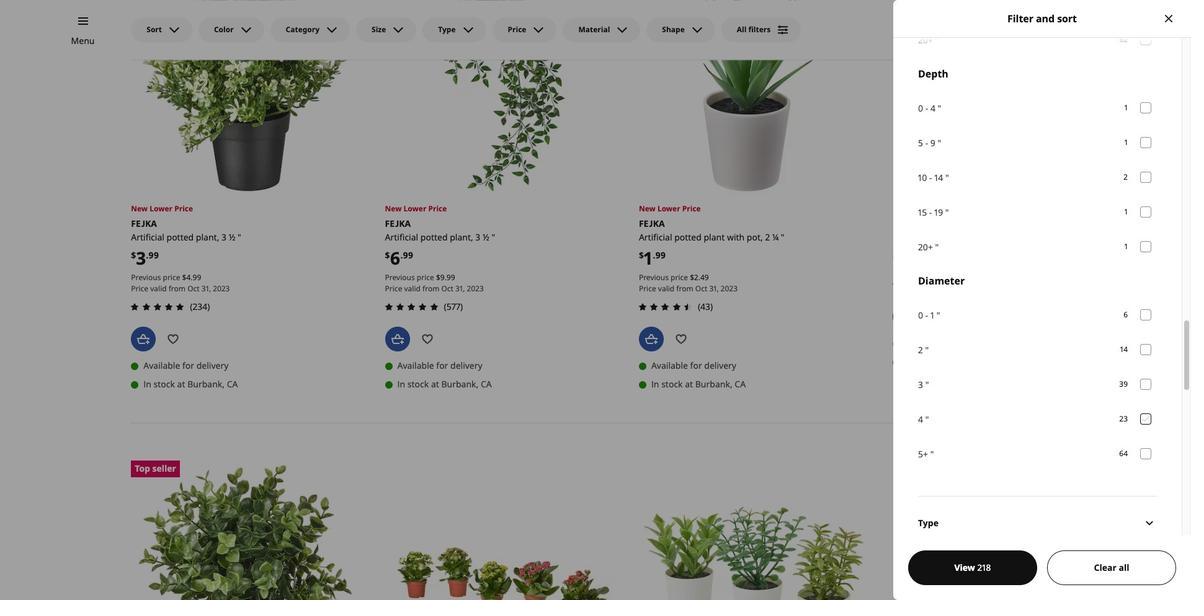 Task type: describe. For each thing, give the bounding box(es) containing it.
view
[[955, 562, 976, 574]]

2 inside previous price $ 2 . 49 price valid from oct 31, 2023
[[695, 273, 699, 283]]

- for 1
[[926, 310, 929, 322]]

0 - 4 "
[[919, 103, 942, 114]]

compare
[[1049, 24, 1087, 35]]

all
[[737, 24, 747, 35]]

artificial for 1
[[639, 231, 673, 243]]

all filters button
[[722, 17, 801, 42]]

10
[[919, 172, 928, 184]]

(43)
[[698, 301, 713, 313]]

delivery for 6
[[451, 360, 483, 372]]

artificial for 6
[[385, 231, 418, 243]]

previous price $ 9 . 99 price valid from oct 31, 2023
[[385, 273, 484, 294]]

. inside new lower price fejka artificial potted plant, 3 ½ " $ 3 . 99
[[146, 249, 149, 261]]

plant
[[704, 231, 725, 243]]

- for 9
[[926, 137, 929, 149]]

in stock at burbank, ca for 1
[[652, 379, 746, 391]]

2 inside depth group
[[1124, 172, 1128, 182]]

9 inside previous price $ 9 . 99 price valid from oct 31, 2023
[[441, 273, 445, 283]]

available for 1
[[652, 360, 688, 372]]

price inside previous price $ 9 . 99 price valid from oct 31, 2023
[[385, 284, 402, 294]]

4 inside diameter group
[[919, 414, 924, 426]]

filter
[[1008, 12, 1034, 25]]

valid for 6
[[404, 284, 421, 294]]

in for 1
[[652, 379, 660, 391]]

from for 1
[[677, 284, 694, 294]]

2023 for "
[[721, 284, 738, 294]]

3 "
[[919, 379, 929, 391]]

plant, for 3
[[196, 231, 219, 243]]

99 inside new lower price fejka artificial potted plant, 3 ½ " $ 6 . 99
[[403, 249, 414, 261]]

sort button
[[131, 17, 192, 42]]

5+
[[919, 449, 929, 461]]

64
[[1120, 448, 1128, 459]]

$ inside previous price $ 4 . 99 price valid from oct 31, 2023
[[182, 273, 186, 283]]

fejka for 6
[[385, 218, 411, 230]]

20+ for 62
[[919, 34, 933, 46]]

20+ " for 1
[[919, 241, 939, 253]]

0 for depth
[[919, 103, 924, 114]]

diameter group
[[919, 274, 1158, 472]]

available for 3
[[144, 360, 180, 372]]

in stock at burbank, ca for 3
[[144, 379, 238, 391]]

available for delivery for 1
[[652, 360, 737, 372]]

- for 19
[[930, 207, 932, 219]]

shape button
[[647, 17, 716, 42]]

¼
[[773, 231, 779, 243]]

price inside popup button
[[508, 24, 527, 35]]

filters
[[749, 24, 771, 35]]

color button
[[199, 17, 264, 42]]

price inside new lower price fejka artificial potted plant with pot, 2 ¼ " $ 1 . 99
[[683, 204, 701, 214]]

clear all
[[1095, 562, 1130, 574]]

1 products element for 19
[[1125, 206, 1128, 218]]

material
[[579, 24, 610, 35]]

1 for 0 - 4 "
[[1125, 102, 1128, 113]]

material button
[[563, 17, 641, 42]]

at for 1
[[685, 379, 693, 391]]

2 products element
[[1124, 172, 1128, 183]]

type button
[[919, 497, 1158, 551]]

sold
[[923, 338, 940, 350]]

view 218
[[955, 562, 992, 574]]

new lower price fejka artificial potted plant, 3 ½ " $ 6 . 99
[[385, 204, 495, 270]]

10 - 14 "
[[919, 172, 949, 184]]

plant, inside himalayamix potted plant, 4 "
[[923, 231, 946, 243]]

color
[[214, 24, 234, 35]]

5+ "
[[919, 449, 934, 461]]

type button
[[423, 17, 486, 42]]

. inside new lower price fejka artificial potted plant, 3 ½ " $ 6 . 99
[[401, 249, 403, 261]]

6 inside new lower price fejka artificial potted plant, 3 ½ " $ 6 . 99
[[390, 246, 401, 270]]

in for 6
[[398, 379, 405, 391]]

oct for 6
[[442, 284, 454, 294]]

31, for 1
[[710, 284, 719, 294]]

all
[[1119, 562, 1130, 574]]

$ inside new lower price fejka artificial potted plant with pot, 2 ¼ " $ 1 . 99
[[639, 249, 644, 261]]

4 "
[[919, 414, 929, 426]]

64 products element
[[1120, 448, 1128, 460]]

39 products element
[[1120, 379, 1128, 391]]

lower for 1
[[658, 204, 681, 214]]

new lower price fejka artificial potted plant, 3 ½ " $ 3 . 99
[[131, 204, 241, 270]]

23
[[1120, 414, 1128, 424]]

½ for 6
[[483, 231, 490, 243]]

from for 3
[[169, 284, 186, 294]]

$ inside new lower price fejka artificial potted plant, 3 ½ " $ 6 . 99
[[385, 249, 390, 261]]

" inside new lower price fejka artificial potted plant, 3 ½ " $ 6 . 99
[[492, 231, 495, 243]]

2023 for 6
[[467, 284, 484, 294]]

at for 6
[[431, 379, 439, 391]]

" inside himalayamix potted plant, 4 "
[[955, 231, 959, 243]]

19
[[935, 207, 944, 219]]

all filters
[[737, 24, 771, 35]]

$ inside new lower price fejka artificial potted plant, 3 ½ " $ 3 . 99
[[131, 249, 136, 261]]

previous for 1
[[639, 273, 669, 283]]

$ inside previous price $ 9 . 99 price valid from oct 31, 2023
[[436, 273, 441, 283]]

type for type dropdown button
[[919, 518, 939, 530]]

99 inside previous price $ 9 . 99 price valid from oct 31, 2023
[[447, 273, 455, 283]]

potted for 6
[[421, 231, 448, 243]]

depth
[[919, 67, 949, 81]]

previous for 3
[[131, 273, 161, 283]]

potted for 1
[[675, 231, 702, 243]]

20+ for 1
[[919, 241, 933, 253]]

15 - 19 "
[[919, 207, 949, 219]]

ca for 3
[[227, 379, 238, 391]]

himalayamix potted plant, 4 "
[[893, 218, 959, 243]]

1 for 15 - 19 "
[[1125, 206, 1128, 217]]

price inside previous price $ 4 . 99 price valid from oct 31, 2023
[[131, 284, 148, 294]]

price inside previous price $ 2 . 49 price valid from oct 31, 2023
[[639, 284, 657, 294]]

price for 3
[[163, 273, 180, 283]]

(455)
[[952, 279, 972, 291]]

new lower price fejka artificial potted plant with pot, 2 ¼ " $ 1 . 99
[[639, 204, 785, 270]]

lower for 3
[[150, 204, 173, 214]]

99 inside previous price $ 4 . 99 price valid from oct 31, 2023
[[193, 273, 201, 283]]

review: 4.6 out of 5 stars. total reviews: 43 image
[[636, 300, 696, 315]]

ca for 1
[[735, 379, 746, 391]]

delivery right sold
[[956, 338, 988, 350]]

potted for 3
[[167, 231, 194, 243]]

sort
[[1058, 12, 1077, 25]]

and
[[1037, 12, 1055, 25]]

lower for 6
[[404, 204, 427, 214]]

oct for 3
[[188, 284, 200, 294]]

size
[[372, 24, 386, 35]]



Task type: locate. For each thing, give the bounding box(es) containing it.
previous inside previous price $ 4 . 99 price valid from oct 31, 2023
[[131, 273, 161, 283]]

2023 inside previous price $ 4 . 99 price valid from oct 31, 2023
[[213, 284, 230, 294]]

diameter
[[919, 274, 965, 288]]

in stock at burbank, ca for 6
[[398, 379, 492, 391]]

1 horizontal spatial new
[[385, 204, 402, 214]]

$
[[131, 249, 136, 261], [385, 249, 390, 261], [639, 249, 644, 261], [893, 249, 898, 261], [182, 273, 186, 283], [436, 273, 441, 283], [690, 273, 695, 283]]

new inside new lower price fejka artificial potted plant, 3 ½ " $ 6 . 99
[[385, 204, 402, 214]]

oct inside previous price $ 9 . 99 price valid from oct 31, 2023
[[442, 284, 454, 294]]

20+ " inside depth group
[[919, 241, 939, 253]]

. up (234)
[[191, 273, 193, 283]]

(234)
[[190, 301, 210, 313]]

for for 1
[[691, 360, 702, 372]]

0 vertical spatial type
[[438, 24, 456, 35]]

2 inside diameter group
[[919, 345, 923, 356]]

4 up 5+
[[919, 414, 924, 426]]

½ inside new lower price fejka artificial potted plant, 3 ½ " $ 6 . 99
[[483, 231, 490, 243]]

review: 4.8 out of 5 stars. total reviews: 577 image
[[381, 300, 442, 315]]

2 price from the left
[[417, 273, 434, 283]]

for
[[942, 338, 954, 350], [182, 360, 194, 372], [437, 360, 448, 372], [691, 360, 702, 372]]

1 horizontal spatial price
[[417, 273, 434, 283]]

from
[[169, 284, 186, 294], [423, 284, 440, 294], [677, 284, 694, 294]]

artificial up previous price $ 2 . 49 price valid from oct 31, 2023
[[639, 231, 673, 243]]

1 vertical spatial 20+ "
[[919, 241, 939, 253]]

plant, for 6
[[450, 231, 473, 243]]

artificial up previous price $ 9 . 99 price valid from oct 31, 2023
[[385, 231, 418, 243]]

available down review: 4.8 out of 5 stars. total reviews: 234 image
[[144, 360, 180, 372]]

not
[[906, 338, 921, 350]]

burbank, for 1
[[696, 379, 733, 391]]

himalayamix
[[893, 218, 955, 230]]

1 oct from the left
[[188, 284, 200, 294]]

at
[[939, 357, 947, 368], [177, 379, 185, 391], [431, 379, 439, 391], [685, 379, 693, 391]]

valid up review: 4.6 out of 5 stars. total reviews: 43 image
[[658, 284, 675, 294]]

lower inside new lower price fejka artificial potted plant, 3 ½ " $ 3 . 99
[[150, 204, 173, 214]]

1 vertical spatial type
[[919, 518, 939, 530]]

oct inside previous price $ 4 . 99 price valid from oct 31, 2023
[[188, 284, 200, 294]]

0 horizontal spatial fejka
[[131, 218, 157, 230]]

0 horizontal spatial 2023
[[213, 284, 230, 294]]

1 price from the left
[[163, 273, 180, 283]]

20+ inside depth group
[[919, 241, 933, 253]]

62 products element
[[1120, 34, 1128, 46]]

$ down potted
[[893, 249, 898, 261]]

3 new from the left
[[639, 204, 656, 214]]

9 right 5
[[931, 137, 936, 149]]

23 products element
[[1120, 414, 1128, 425]]

clear
[[1095, 562, 1117, 574]]

2 horizontal spatial available for delivery
[[652, 360, 737, 372]]

3 price from the left
[[671, 273, 688, 283]]

price inside new lower price fejka artificial potted plant, 3 ½ " $ 3 . 99
[[175, 204, 193, 214]]

0 for diameter
[[919, 310, 924, 322]]

3
[[222, 231, 227, 243], [476, 231, 481, 243], [136, 246, 146, 270], [919, 379, 924, 391]]

20+ up depth in the top right of the page
[[919, 34, 933, 46]]

for down (234)
[[182, 360, 194, 372]]

- up 5 - 9 "
[[926, 103, 929, 114]]

3 available for delivery from the left
[[652, 360, 737, 372]]

62
[[1120, 34, 1128, 45]]

document
[[894, 0, 1192, 551]]

previous up review: 4.6 out of 5 stars. total reviews: 43 image
[[639, 273, 669, 283]]

0 horizontal spatial 31,
[[202, 284, 211, 294]]

. inside previous price $ 2 . 49 price valid from oct 31, 2023
[[699, 273, 701, 283]]

from inside previous price $ 2 . 49 price valid from oct 31, 2023
[[677, 284, 694, 294]]

99 up (234)
[[193, 273, 201, 283]]

oct for 1
[[696, 284, 708, 294]]

2 artificial from the left
[[385, 231, 418, 243]]

lower inside new lower price fejka artificial potted plant, 3 ½ " $ 6 . 99
[[404, 204, 427, 214]]

stock
[[916, 357, 937, 368], [154, 379, 175, 391], [408, 379, 429, 391], [662, 379, 683, 391]]

1 2023 from the left
[[213, 284, 230, 294]]

2 horizontal spatial from
[[677, 284, 694, 294]]

document containing depth
[[894, 0, 1192, 551]]

1 ½ from the left
[[229, 231, 236, 243]]

stock for 1
[[662, 379, 683, 391]]

delivery down (234)
[[197, 360, 229, 372]]

. up the '(577)'
[[445, 273, 447, 283]]

3 oct from the left
[[696, 284, 708, 294]]

for down (43)
[[691, 360, 702, 372]]

0 - 1 "
[[919, 310, 941, 322]]

valid for 1
[[658, 284, 675, 294]]

2
[[1124, 172, 1128, 182], [766, 231, 770, 243], [695, 273, 699, 283], [919, 345, 923, 356]]

2 "
[[919, 345, 929, 356]]

1 vertical spatial 14
[[1121, 344, 1128, 355]]

1 previous from the left
[[131, 273, 161, 283]]

4 down depth in the top right of the page
[[931, 103, 936, 114]]

2 20+ " from the top
[[919, 241, 939, 253]]

1 inside diameter group
[[931, 310, 935, 322]]

20+ " up depth in the top right of the page
[[919, 34, 939, 46]]

20+ " down himalayamix
[[919, 241, 939, 253]]

for right sold
[[942, 338, 954, 350]]

" inside new lower price fejka artificial potted plant with pot, 2 ¼ " $ 1 . 99
[[781, 231, 785, 243]]

2023 for 3
[[213, 284, 230, 294]]

0 horizontal spatial type
[[438, 24, 456, 35]]

plant,
[[196, 231, 219, 243], [450, 231, 473, 243], [923, 231, 946, 243]]

1 horizontal spatial potted
[[421, 231, 448, 243]]

potted
[[893, 231, 920, 243]]

0 horizontal spatial 6
[[390, 246, 401, 270]]

0 horizontal spatial potted
[[167, 231, 194, 243]]

6 inside diameter group
[[1124, 309, 1128, 320]]

- left 19 at the right top of page
[[930, 207, 932, 219]]

2 horizontal spatial plant,
[[923, 231, 946, 243]]

15
[[919, 207, 927, 219]]

available for delivery down the '(577)'
[[398, 360, 483, 372]]

artificial for 3
[[131, 231, 164, 243]]

2 horizontal spatial available
[[652, 360, 688, 372]]

1 horizontal spatial from
[[423, 284, 440, 294]]

plant, up previous price $ 4 . 99 price valid from oct 31, 2023
[[196, 231, 219, 243]]

available down review: 4.8 out of 5 stars. total reviews: 577 image
[[398, 360, 434, 372]]

6
[[390, 246, 401, 270], [1124, 309, 1128, 320]]

1 20+ from the top
[[919, 34, 933, 46]]

2 from from the left
[[423, 284, 440, 294]]

review: 4.8 out of 5 stars. total reviews: 234 image
[[127, 300, 188, 315]]

0 vertical spatial 0
[[919, 103, 924, 114]]

14 right 10
[[935, 172, 944, 184]]

0 vertical spatial 9
[[931, 137, 936, 149]]

4
[[931, 103, 936, 114], [948, 231, 953, 243], [186, 273, 191, 283], [919, 414, 924, 426]]

in
[[906, 357, 914, 368], [144, 379, 151, 391], [398, 379, 405, 391], [652, 379, 660, 391]]

2 2023 from the left
[[467, 284, 484, 294]]

for for 3
[[182, 360, 194, 372]]

$ up review: 4.8 out of 5 stars. total reviews: 234 image
[[182, 273, 186, 283]]

2023
[[213, 284, 230, 294], [467, 284, 484, 294], [721, 284, 738, 294]]

review: 4.6 out of 5 stars. total reviews: 455 image
[[890, 278, 950, 293]]

1 potted from the left
[[167, 231, 194, 243]]

0 vertical spatial 6
[[390, 246, 401, 270]]

31, up (43)
[[710, 284, 719, 294]]

clear all button
[[1048, 551, 1177, 586]]

99 inside new lower price fejka artificial potted plant, 3 ½ " $ 3 . 99
[[149, 249, 159, 261]]

with
[[727, 231, 745, 243]]

2 0 from the top
[[919, 310, 924, 322]]

3 inside new lower price fejka artificial potted plant, 3 ½ " $ 6 . 99
[[476, 231, 481, 243]]

- up sold
[[926, 310, 929, 322]]

0 horizontal spatial new
[[131, 204, 148, 214]]

20+ down himalayamix
[[919, 241, 933, 253]]

2 potted from the left
[[421, 231, 448, 243]]

stock for 6
[[408, 379, 429, 391]]

plant, up previous price $ 9 . 99 price valid from oct 31, 2023
[[450, 231, 473, 243]]

potted inside new lower price fejka artificial potted plant, 3 ½ " $ 3 . 99
[[167, 231, 194, 243]]

type for type popup button
[[438, 24, 456, 35]]

0 horizontal spatial 9
[[441, 273, 445, 283]]

category
[[286, 24, 320, 35]]

type
[[438, 24, 456, 35], [919, 518, 939, 530]]

1 horizontal spatial lower
[[404, 204, 427, 214]]

1 vertical spatial 20+
[[919, 241, 933, 253]]

for for 6
[[437, 360, 448, 372]]

available for delivery down (43)
[[652, 360, 737, 372]]

delivery down (43)
[[705, 360, 737, 372]]

delivery
[[956, 338, 988, 350], [197, 360, 229, 372], [451, 360, 483, 372], [705, 360, 737, 372]]

in stock at burbank, ca
[[906, 357, 1000, 368], [144, 379, 238, 391], [398, 379, 492, 391], [652, 379, 746, 391]]

20+
[[919, 34, 933, 46], [919, 241, 933, 253]]

99 up previous price $ 2 . 49 price valid from oct 31, 2023
[[656, 249, 666, 261]]

4 inside previous price $ 4 . 99 price valid from oct 31, 2023
[[186, 273, 191, 283]]

"
[[936, 34, 939, 46], [938, 103, 942, 114], [938, 137, 942, 149], [946, 172, 949, 184], [946, 207, 949, 219], [238, 231, 241, 243], [492, 231, 495, 243], [781, 231, 785, 243], [955, 231, 959, 243], [936, 241, 939, 253], [937, 310, 941, 322], [926, 345, 929, 356], [926, 379, 929, 391], [926, 414, 929, 426], [931, 449, 934, 461]]

½
[[229, 231, 236, 243], [483, 231, 490, 243]]

- for 4
[[926, 103, 929, 114]]

99 up previous price $ 9 . 99 price valid from oct 31, 2023
[[403, 249, 414, 261]]

1 horizontal spatial 6
[[1124, 309, 1128, 320]]

4 up (234)
[[186, 273, 191, 283]]

1 horizontal spatial available for delivery
[[398, 360, 483, 372]]

. up previous price $ 2 . 49 price valid from oct 31, 2023
[[653, 249, 656, 261]]

price up review: 4.8 out of 5 stars. total reviews: 577 image
[[417, 273, 434, 283]]

1 0 from the top
[[919, 103, 924, 114]]

filter and sort
[[1008, 12, 1077, 25]]

0 inside diameter group
[[919, 310, 924, 322]]

new inside new lower price fejka artificial potted plant with pot, 2 ¼ " $ 1 . 99
[[639, 204, 656, 214]]

1 products element for 4
[[1125, 102, 1128, 114]]

previous up review: 4.8 out of 5 stars. total reviews: 577 image
[[385, 273, 415, 283]]

previous price $ 2 . 49 price valid from oct 31, 2023
[[639, 273, 738, 294]]

31, for 3
[[202, 284, 211, 294]]

2 horizontal spatial valid
[[658, 284, 675, 294]]

price inside previous price $ 9 . 99 price valid from oct 31, 2023
[[417, 273, 434, 283]]

new
[[131, 204, 148, 214], [385, 204, 402, 214], [639, 204, 656, 214]]

price inside new lower price fejka artificial potted plant, 3 ½ " $ 6 . 99
[[429, 204, 447, 214]]

potted inside new lower price fejka artificial potted plant, 3 ½ " $ 6 . 99
[[421, 231, 448, 243]]

2 available from the left
[[398, 360, 434, 372]]

from up review: 4.8 out of 5 stars. total reviews: 577 image
[[423, 284, 440, 294]]

2 horizontal spatial fejka
[[639, 218, 665, 230]]

1 horizontal spatial artificial
[[385, 231, 418, 243]]

14 inside depth group
[[935, 172, 944, 184]]

6 up '14 products' 'element' on the bottom
[[1124, 309, 1128, 320]]

2 plant, from the left
[[450, 231, 473, 243]]

$ up previous price $ 9 . 99 price valid from oct 31, 2023
[[385, 249, 390, 261]]

1 31, from the left
[[202, 284, 211, 294]]

artificial
[[131, 231, 164, 243], [385, 231, 418, 243], [639, 231, 673, 243]]

valid for 3
[[150, 284, 167, 294]]

price up review: 4.8 out of 5 stars. total reviews: 234 image
[[163, 273, 180, 283]]

3 2023 from the left
[[721, 284, 738, 294]]

99
[[149, 249, 159, 261], [403, 249, 414, 261], [656, 249, 666, 261], [911, 249, 921, 261], [193, 273, 201, 283], [447, 273, 455, 283]]

fejka
[[131, 218, 157, 230], [385, 218, 411, 230], [639, 218, 665, 230]]

. up previous price $ 9 . 99 price valid from oct 31, 2023
[[401, 249, 403, 261]]

31, up (234)
[[202, 284, 211, 294]]

3 31, from the left
[[710, 284, 719, 294]]

2 horizontal spatial 31,
[[710, 284, 719, 294]]

6 products element
[[1124, 309, 1128, 321]]

2 lower from the left
[[404, 204, 427, 214]]

0 horizontal spatial artificial
[[131, 231, 164, 243]]

plant, inside new lower price fejka artificial potted plant, 3 ½ " $ 6 . 99
[[450, 231, 473, 243]]

artificial inside new lower price fejka artificial potted plant with pot, 2 ¼ " $ 1 . 99
[[639, 231, 673, 243]]

- for 14
[[930, 172, 933, 184]]

pot,
[[747, 231, 763, 243]]

1 horizontal spatial ½
[[483, 231, 490, 243]]

1 inside new lower price fejka artificial potted plant with pot, 2 ¼ " $ 1 . 99
[[644, 246, 653, 270]]

price inside previous price $ 4 . 99 price valid from oct 31, 2023
[[163, 273, 180, 283]]

2 31, from the left
[[456, 284, 465, 294]]

stock for 3
[[154, 379, 175, 391]]

1 for 5 - 9 "
[[1125, 137, 1128, 148]]

3 valid from the left
[[658, 284, 675, 294]]

2023 inside previous price $ 9 . 99 price valid from oct 31, 2023
[[467, 284, 484, 294]]

1 horizontal spatial fejka
[[385, 218, 411, 230]]

0 up not at the bottom of the page
[[919, 310, 924, 322]]

3 artificial from the left
[[639, 231, 673, 243]]

price for 1
[[671, 273, 688, 283]]

fejka inside new lower price fejka artificial potted plant, 3 ½ " $ 6 . 99
[[385, 218, 411, 230]]

1 products element for 9
[[1125, 137, 1128, 149]]

1 vertical spatial 6
[[1124, 309, 1128, 320]]

previous price $ 4 . 99 price valid from oct 31, 2023
[[131, 273, 230, 294]]

5 - 9 "
[[919, 137, 942, 149]]

4 inside depth group
[[931, 103, 936, 114]]

at for 3
[[177, 379, 185, 391]]

. inside previous price $ 4 . 99 price valid from oct 31, 2023
[[191, 273, 193, 283]]

from for 6
[[423, 284, 440, 294]]

oct up (234)
[[188, 284, 200, 294]]

3 plant, from the left
[[923, 231, 946, 243]]

lower
[[150, 204, 173, 214], [404, 204, 427, 214], [658, 204, 681, 214]]

31, up the '(577)'
[[456, 284, 465, 294]]

artificial up previous price $ 4 . 99 price valid from oct 31, 2023
[[131, 231, 164, 243]]

0 horizontal spatial previous
[[131, 273, 161, 283]]

artificial inside new lower price fejka artificial potted plant, 3 ½ " $ 3 . 99
[[131, 231, 164, 243]]

from up review: 4.6 out of 5 stars. total reviews: 43 image
[[677, 284, 694, 294]]

2 previous from the left
[[385, 273, 415, 283]]

- inside diameter group
[[926, 310, 929, 322]]

oct inside previous price $ 2 . 49 price valid from oct 31, 2023
[[696, 284, 708, 294]]

new inside new lower price fejka artificial potted plant, 3 ½ " $ 3 . 99
[[131, 204, 148, 214]]

1 horizontal spatial 2023
[[467, 284, 484, 294]]

1 horizontal spatial type
[[919, 518, 939, 530]]

sort
[[147, 24, 162, 35]]

delivery down the '(577)'
[[451, 360, 483, 372]]

1 horizontal spatial plant,
[[450, 231, 473, 243]]

potted up previous price $ 4 . 99 price valid from oct 31, 2023
[[167, 231, 194, 243]]

1 artificial from the left
[[131, 231, 164, 243]]

3 lower from the left
[[658, 204, 681, 214]]

0 horizontal spatial valid
[[150, 284, 167, 294]]

available
[[144, 360, 180, 372], [398, 360, 434, 372], [652, 360, 688, 372]]

price button
[[493, 17, 557, 42]]

menu
[[71, 35, 95, 47]]

2 ½ from the left
[[483, 231, 490, 243]]

oct down 49
[[696, 284, 708, 294]]

99 up previous price $ 4 . 99 price valid from oct 31, 2023
[[149, 249, 159, 261]]

from inside previous price $ 9 . 99 price valid from oct 31, 2023
[[423, 284, 440, 294]]

1 available from the left
[[144, 360, 180, 372]]

2 horizontal spatial lower
[[658, 204, 681, 214]]

218
[[978, 562, 992, 574]]

price
[[163, 273, 180, 283], [417, 273, 434, 283], [671, 273, 688, 283]]

2 valid from the left
[[404, 284, 421, 294]]

6 up previous price $ 9 . 99 price valid from oct 31, 2023
[[390, 246, 401, 270]]

31, inside previous price $ 4 . 99 price valid from oct 31, 2023
[[202, 284, 211, 294]]

0 vertical spatial 14
[[935, 172, 944, 184]]

14
[[935, 172, 944, 184], [1121, 344, 1128, 355]]

ca for 6
[[481, 379, 492, 391]]

valid up review: 4.8 out of 5 stars. total reviews: 234 image
[[150, 284, 167, 294]]

type inside type dropdown button
[[919, 518, 939, 530]]

type inside type popup button
[[438, 24, 456, 35]]

- right 5
[[926, 137, 929, 149]]

valid inside previous price $ 2 . 49 price valid from oct 31, 2023
[[658, 284, 675, 294]]

previous
[[131, 273, 161, 283], [385, 273, 415, 283], [639, 273, 669, 283]]

from up review: 4.8 out of 5 stars. total reviews: 234 image
[[169, 284, 186, 294]]

0 horizontal spatial from
[[169, 284, 186, 294]]

3 available from the left
[[652, 360, 688, 372]]

1 new from the left
[[131, 204, 148, 214]]

plant, inside new lower price fejka artificial potted plant, 3 ½ " $ 3 . 99
[[196, 231, 219, 243]]

31,
[[202, 284, 211, 294], [456, 284, 465, 294], [710, 284, 719, 294]]

. inside previous price $ 9 . 99 price valid from oct 31, 2023
[[445, 273, 447, 283]]

in for 3
[[144, 379, 151, 391]]

2 fejka from the left
[[385, 218, 411, 230]]

3 from from the left
[[677, 284, 694, 294]]

14 down 6 products "element"
[[1121, 344, 1128, 355]]

0 horizontal spatial plant,
[[196, 231, 219, 243]]

previous inside previous price $ 2 . 49 price valid from oct 31, 2023
[[639, 273, 669, 283]]

3 fejka from the left
[[639, 218, 665, 230]]

2023 inside previous price $ 2 . 49 price valid from oct 31, 2023
[[721, 284, 738, 294]]

31, inside previous price $ 2 . 49 price valid from oct 31, 2023
[[710, 284, 719, 294]]

for down the '(577)'
[[437, 360, 448, 372]]

1 horizontal spatial 31,
[[456, 284, 465, 294]]

new for 6
[[385, 204, 402, 214]]

99 down potted
[[911, 249, 921, 261]]

2 horizontal spatial potted
[[675, 231, 702, 243]]

9 up the '(577)'
[[441, 273, 445, 283]]

9 inside depth group
[[931, 137, 936, 149]]

valid up review: 4.8 out of 5 stars. total reviews: 577 image
[[404, 284, 421, 294]]

4 inside himalayamix potted plant, 4 "
[[948, 231, 953, 243]]

category button
[[270, 17, 350, 42]]

previous inside previous price $ 9 . 99 price valid from oct 31, 2023
[[385, 273, 415, 283]]

fejka for 3
[[131, 218, 157, 230]]

(577)
[[444, 301, 463, 313]]

" inside new lower price fejka artificial potted plant, 3 ½ " $ 3 . 99
[[238, 231, 241, 243]]

4 1 products element from the top
[[1125, 241, 1128, 253]]

available for delivery for 6
[[398, 360, 483, 372]]

1 from from the left
[[169, 284, 186, 294]]

2 inside new lower price fejka artificial potted plant with pot, 2 ¼ " $ 1 . 99
[[766, 231, 770, 243]]

plant, down himalayamix
[[923, 231, 946, 243]]

available for delivery for 3
[[144, 360, 229, 372]]

potted up previous price $ 9 . 99 price valid from oct 31, 2023
[[421, 231, 448, 243]]

3 1 products element from the top
[[1125, 206, 1128, 218]]

½ for 3
[[229, 231, 236, 243]]

1
[[1125, 102, 1128, 113], [1125, 137, 1128, 148], [1125, 206, 1128, 217], [1125, 241, 1128, 252], [644, 246, 653, 270], [931, 310, 935, 322]]

1 lower from the left
[[150, 204, 173, 214]]

31, inside previous price $ 9 . 99 price valid from oct 31, 2023
[[456, 284, 465, 294]]

previous for 6
[[385, 273, 415, 283]]

4 down himalayamix
[[948, 231, 953, 243]]

2 horizontal spatial artificial
[[639, 231, 673, 243]]

½ inside new lower price fejka artificial potted plant, 3 ½ " $ 3 . 99
[[229, 231, 236, 243]]

1 valid from the left
[[150, 284, 167, 294]]

$ up review: 4.8 out of 5 stars. total reviews: 577 image
[[436, 273, 441, 283]]

39
[[1120, 379, 1128, 390]]

0 horizontal spatial oct
[[188, 284, 200, 294]]

1 vertical spatial 0
[[919, 310, 924, 322]]

$ up previous price $ 4 . 99 price valid from oct 31, 2023
[[131, 249, 136, 261]]

0 horizontal spatial available for delivery
[[144, 360, 229, 372]]

previous up review: 4.8 out of 5 stars. total reviews: 234 image
[[131, 273, 161, 283]]

fejka inside new lower price fejka artificial potted plant, 3 ½ " $ 3 . 99
[[131, 218, 157, 230]]

price left 49
[[671, 273, 688, 283]]

1 horizontal spatial 9
[[931, 137, 936, 149]]

depth group
[[919, 67, 1158, 264]]

size button
[[356, 17, 417, 42]]

14 products element
[[1121, 344, 1128, 356]]

5
[[919, 137, 924, 149]]

price
[[508, 24, 527, 35], [175, 204, 193, 214], [429, 204, 447, 214], [683, 204, 701, 214], [131, 284, 148, 294], [385, 284, 402, 294], [639, 284, 657, 294]]

ca
[[989, 357, 1000, 368], [227, 379, 238, 391], [481, 379, 492, 391], [735, 379, 746, 391]]

2 20+ from the top
[[919, 241, 933, 253]]

99 up the '(577)'
[[447, 273, 455, 283]]

$ inside previous price $ 2 . 49 price valid from oct 31, 2023
[[690, 273, 695, 283]]

$ left 49
[[690, 273, 695, 283]]

99 inside new lower price fejka artificial potted plant with pot, 2 ¼ " $ 1 . 99
[[656, 249, 666, 261]]

1 horizontal spatial available
[[398, 360, 434, 372]]

available for delivery
[[144, 360, 229, 372], [398, 360, 483, 372], [652, 360, 737, 372]]

1 horizontal spatial oct
[[442, 284, 454, 294]]

. inside new lower price fejka artificial potted plant with pot, 2 ¼ " $ 1 . 99
[[653, 249, 656, 261]]

. up previous price $ 4 . 99 price valid from oct 31, 2023
[[146, 249, 149, 261]]

0
[[919, 103, 924, 114], [919, 310, 924, 322]]

3 potted from the left
[[675, 231, 702, 243]]

2 horizontal spatial 2023
[[721, 284, 738, 294]]

not sold for delivery
[[906, 338, 988, 350]]

0 inside depth group
[[919, 103, 924, 114]]

valid inside previous price $ 4 . 99 price valid from oct 31, 2023
[[150, 284, 167, 294]]

1 horizontal spatial previous
[[385, 273, 415, 283]]

3 previous from the left
[[639, 273, 669, 283]]

2 oct from the left
[[442, 284, 454, 294]]

from inside previous price $ 4 . 99 price valid from oct 31, 2023
[[169, 284, 186, 294]]

delivery for 1
[[705, 360, 737, 372]]

available for 6
[[398, 360, 434, 372]]

-
[[926, 103, 929, 114], [926, 137, 929, 149], [930, 172, 933, 184], [930, 207, 932, 219], [926, 310, 929, 322]]

2 horizontal spatial previous
[[639, 273, 669, 283]]

14 inside diameter group
[[1121, 344, 1128, 355]]

0 horizontal spatial price
[[163, 273, 180, 283]]

shape
[[662, 24, 685, 35]]

delivery for 3
[[197, 360, 229, 372]]

2 horizontal spatial new
[[639, 204, 656, 214]]

potted left plant
[[675, 231, 702, 243]]

fejka inside new lower price fejka artificial potted plant with pot, 2 ¼ " $ 1 . 99
[[639, 218, 665, 230]]

0 horizontal spatial lower
[[150, 204, 173, 214]]

1 for 20+ "
[[1125, 241, 1128, 252]]

0 horizontal spatial available
[[144, 360, 180, 372]]

fejka for 1
[[639, 218, 665, 230]]

new for 1
[[639, 204, 656, 214]]

1 20+ " from the top
[[919, 34, 939, 46]]

burbank, for 3
[[188, 379, 225, 391]]

3 inside diameter group
[[919, 379, 924, 391]]

1 1 products element from the top
[[1125, 102, 1128, 114]]

price for 6
[[417, 273, 434, 283]]

20+ " for 62
[[919, 34, 939, 46]]

0 horizontal spatial 14
[[935, 172, 944, 184]]

2 new from the left
[[385, 204, 402, 214]]

0 vertical spatial 20+ "
[[919, 34, 939, 46]]

1 fejka from the left
[[131, 218, 157, 230]]

1 available for delivery from the left
[[144, 360, 229, 372]]

1 vertical spatial 9
[[441, 273, 445, 283]]

2 available for delivery from the left
[[398, 360, 483, 372]]

burbank, for 6
[[442, 379, 479, 391]]

0 up 5
[[919, 103, 924, 114]]

1 products element
[[1125, 102, 1128, 114], [1125, 137, 1128, 149], [1125, 206, 1128, 218], [1125, 241, 1128, 253]]

2 horizontal spatial oct
[[696, 284, 708, 294]]

20+ "
[[919, 34, 939, 46], [919, 241, 939, 253]]

artificial inside new lower price fejka artificial potted plant, 3 ½ " $ 6 . 99
[[385, 231, 418, 243]]

new for 3
[[131, 204, 148, 214]]

0 horizontal spatial ½
[[229, 231, 236, 243]]

valid inside previous price $ 9 . 99 price valid from oct 31, 2023
[[404, 284, 421, 294]]

potted inside new lower price fejka artificial potted plant with pot, 2 ¼ " $ 1 . 99
[[675, 231, 702, 243]]

2 horizontal spatial price
[[671, 273, 688, 283]]

menu button
[[71, 34, 95, 48]]

. up (43)
[[699, 273, 701, 283]]

- right 10
[[930, 172, 933, 184]]

2 1 products element from the top
[[1125, 137, 1128, 149]]

sort and filter dialog
[[894, 0, 1192, 601]]

1 horizontal spatial 14
[[1121, 344, 1128, 355]]

1 horizontal spatial valid
[[404, 284, 421, 294]]

0 vertical spatial 20+
[[919, 34, 933, 46]]

lower inside new lower price fejka artificial potted plant with pot, 2 ¼ " $ 1 . 99
[[658, 204, 681, 214]]

1 plant, from the left
[[196, 231, 219, 243]]

49
[[701, 273, 709, 283]]

available down review: 4.6 out of 5 stars. total reviews: 43 image
[[652, 360, 688, 372]]

31, for 6
[[456, 284, 465, 294]]

price inside previous price $ 2 . 49 price valid from oct 31, 2023
[[671, 273, 688, 283]]

$ up previous price $ 2 . 49 price valid from oct 31, 2023
[[639, 249, 644, 261]]

available for delivery down (234)
[[144, 360, 229, 372]]

oct up the '(577)'
[[442, 284, 454, 294]]



Task type: vqa. For each thing, say whether or not it's contained in the screenshot.
Diameter
yes



